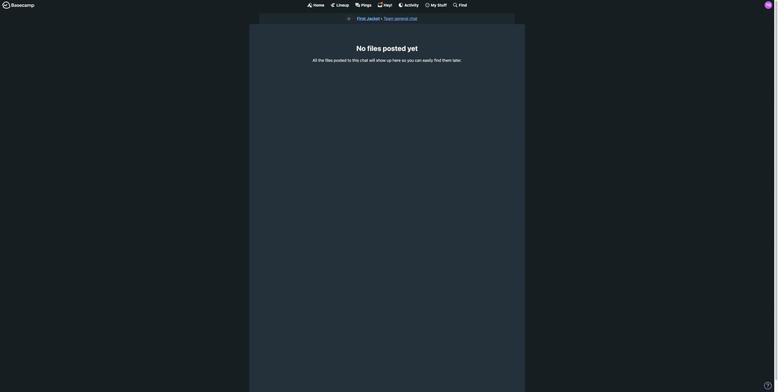 Task type: locate. For each thing, give the bounding box(es) containing it.
my
[[431, 3, 437, 7]]

chat
[[409, 16, 418, 21], [360, 58, 368, 63]]

posted
[[383, 44, 406, 53], [334, 58, 347, 63]]

will
[[369, 58, 375, 63]]

activity
[[405, 3, 419, 7]]

home
[[313, 3, 324, 7]]

switch accounts image
[[2, 1, 34, 9]]

1 horizontal spatial files
[[367, 44, 381, 53]]

here
[[393, 58, 401, 63]]

find
[[434, 58, 441, 63]]

chat right general
[[409, 16, 418, 21]]

them
[[442, 58, 452, 63]]

files up will
[[367, 44, 381, 53]]

chat left will
[[360, 58, 368, 63]]

this
[[352, 58, 359, 63]]

hey!
[[384, 3, 392, 7]]

0 vertical spatial posted
[[383, 44, 406, 53]]

first
[[357, 16, 366, 21]]

pings
[[361, 3, 372, 7]]

to
[[348, 58, 351, 63]]

find
[[459, 3, 467, 7]]

up
[[387, 58, 392, 63]]

team
[[384, 16, 394, 21]]

hey! button
[[378, 2, 392, 8]]

0 horizontal spatial files
[[325, 58, 333, 63]]

files
[[367, 44, 381, 53], [325, 58, 333, 63]]

team general chat link
[[384, 16, 418, 21]]

first jacket link
[[357, 16, 380, 21]]

posted left to
[[334, 58, 347, 63]]

0 vertical spatial chat
[[409, 16, 418, 21]]

no files posted yet
[[356, 44, 418, 53]]

later.
[[453, 58, 462, 63]]

0 horizontal spatial posted
[[334, 58, 347, 63]]

my stuff
[[431, 3, 447, 7]]

1 vertical spatial chat
[[360, 58, 368, 63]]

1 horizontal spatial chat
[[409, 16, 418, 21]]

files right the
[[325, 58, 333, 63]]

tyler black image
[[765, 1, 772, 9]]

find button
[[453, 3, 467, 8]]

posted up here
[[383, 44, 406, 53]]

all
[[313, 58, 317, 63]]

1 horizontal spatial posted
[[383, 44, 406, 53]]



Task type: describe. For each thing, give the bounding box(es) containing it.
0 horizontal spatial chat
[[360, 58, 368, 63]]

main element
[[0, 0, 774, 10]]

all the files posted to this chat will show up here so you can easily find them later.
[[313, 58, 462, 63]]

can
[[415, 58, 422, 63]]

so
[[402, 58, 406, 63]]

the
[[318, 58, 324, 63]]

yet
[[408, 44, 418, 53]]

›
[[381, 16, 383, 21]]

lineup link
[[330, 3, 349, 8]]

pings button
[[355, 3, 372, 8]]

› team general chat
[[381, 16, 418, 21]]

jacket
[[367, 16, 380, 21]]

my stuff button
[[425, 3, 447, 8]]

easily
[[423, 58, 433, 63]]

no
[[356, 44, 366, 53]]

lineup
[[337, 3, 349, 7]]

1 vertical spatial files
[[325, 58, 333, 63]]

0 vertical spatial files
[[367, 44, 381, 53]]

you
[[407, 58, 414, 63]]

show
[[376, 58, 386, 63]]

first jacket
[[357, 16, 380, 21]]

general
[[395, 16, 408, 21]]

stuff
[[438, 3, 447, 7]]

1 vertical spatial posted
[[334, 58, 347, 63]]

activity link
[[398, 3, 419, 8]]

home link
[[307, 3, 324, 8]]



Task type: vqa. For each thing, say whether or not it's contained in the screenshot.
"Rename"
no



